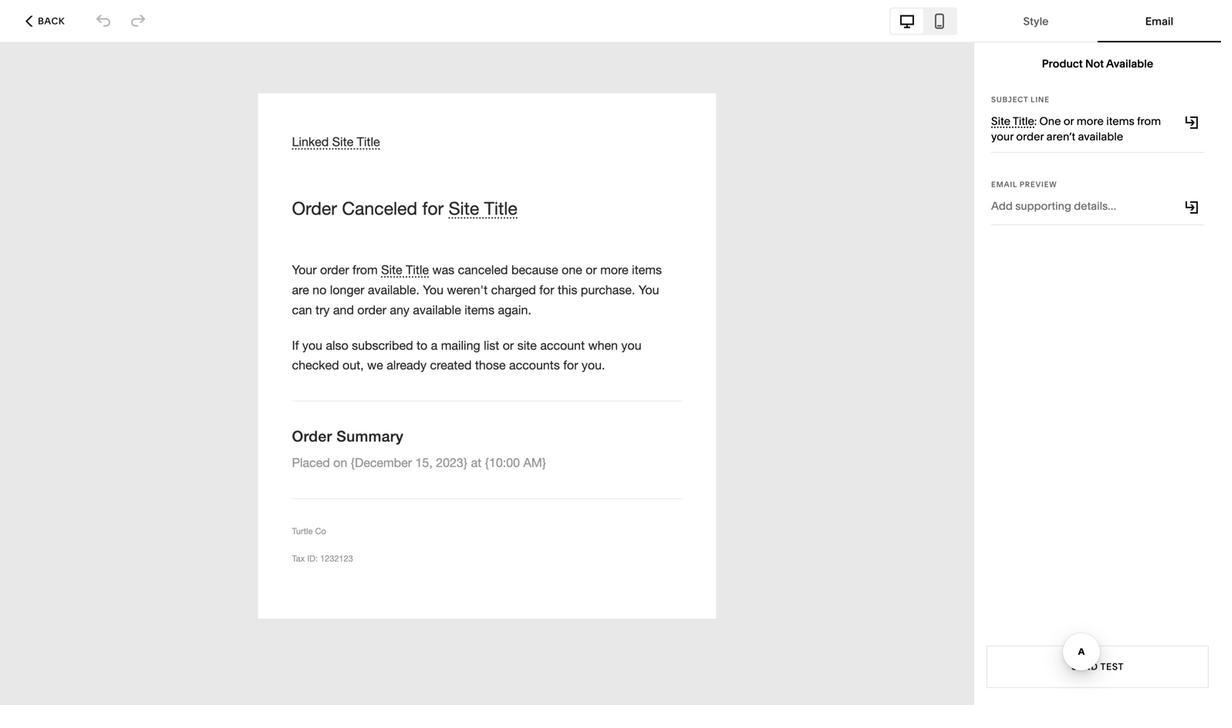 Task type: describe. For each thing, give the bounding box(es) containing it.
of
[[608, 105, 620, 120]]

order
[[721, 105, 754, 120]]

when
[[472, 105, 504, 120]]

product no longer available edit email sent when an item goes out of stock before the order finishes processing.
[[443, 73, 1014, 120]]

no
[[512, 73, 536, 94]]

available
[[600, 73, 676, 94]]

processing.
[[805, 105, 874, 120]]

out
[[586, 105, 605, 120]]

sent
[[443, 105, 470, 120]]

item
[[525, 105, 551, 120]]

product
[[443, 73, 508, 94]]



Task type: vqa. For each thing, say whether or not it's contained in the screenshot.
that
no



Task type: locate. For each thing, give the bounding box(es) containing it.
before
[[658, 105, 697, 120]]

stock
[[623, 105, 655, 120]]

edit email button
[[942, 73, 1031, 115]]

email
[[984, 88, 1014, 99]]

finishes
[[756, 105, 802, 120]]

goes
[[554, 105, 583, 120]]

edit
[[959, 88, 981, 99]]

the
[[699, 105, 719, 120]]

longer
[[539, 73, 597, 94]]

an
[[507, 105, 522, 120]]



